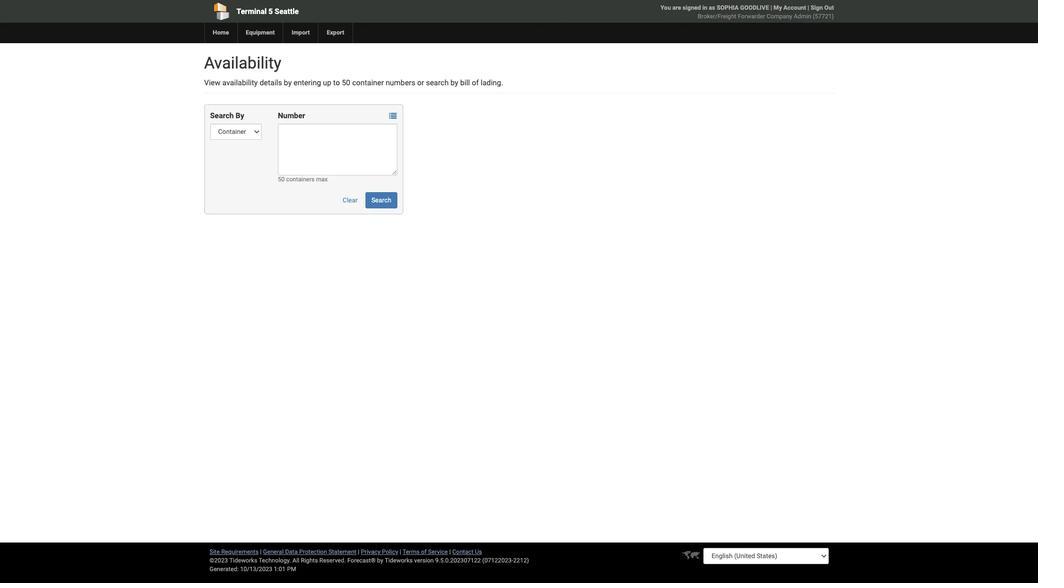 Task type: vqa. For each thing, say whether or not it's contained in the screenshot.
point.
no



Task type: locate. For each thing, give the bounding box(es) containing it.
view
[[204, 78, 220, 87]]

reserved.
[[319, 558, 346, 565]]

50 right to
[[342, 78, 350, 87]]

terms
[[403, 549, 420, 556]]

©2023 tideworks
[[209, 558, 257, 565]]

import link
[[283, 23, 318, 43]]

of right bill at the top left
[[472, 78, 479, 87]]

goodlive
[[740, 4, 769, 11]]

0 vertical spatial of
[[472, 78, 479, 87]]

clear
[[343, 197, 358, 204]]

tideworks
[[385, 558, 413, 565]]

|
[[771, 4, 772, 11], [808, 4, 809, 11], [260, 549, 262, 556], [358, 549, 359, 556], [400, 549, 401, 556], [449, 549, 451, 556]]

| left the sign
[[808, 4, 809, 11]]

sign
[[811, 4, 823, 11]]

details
[[260, 78, 282, 87]]

1:01
[[274, 567, 286, 574]]

protection
[[299, 549, 327, 556]]

1 vertical spatial of
[[421, 549, 427, 556]]

0 horizontal spatial of
[[421, 549, 427, 556]]

of up version
[[421, 549, 427, 556]]

my
[[774, 4, 782, 11]]

0 vertical spatial search
[[210, 111, 234, 120]]

by down privacy policy link
[[377, 558, 383, 565]]

terminal 5 seattle link
[[204, 0, 457, 23]]

lading.
[[481, 78, 503, 87]]

version
[[414, 558, 434, 565]]

search by
[[210, 111, 244, 120]]

us
[[475, 549, 482, 556]]

show list image
[[389, 113, 397, 120]]

by right details
[[284, 78, 292, 87]]

terminal
[[237, 7, 267, 16]]

export
[[327, 29, 344, 36]]

0 horizontal spatial search
[[210, 111, 234, 120]]

of inside site requirements | general data protection statement | privacy policy | terms of service | contact us ©2023 tideworks technology. all rights reserved. forecast® by tideworks version 9.5.0.202307122 (07122023-2212) generated: 10/13/2023 1:01 pm
[[421, 549, 427, 556]]

search right "clear" at the top
[[371, 197, 391, 204]]

1 horizontal spatial search
[[371, 197, 391, 204]]

0 vertical spatial 50
[[342, 78, 350, 87]]

| left general
[[260, 549, 262, 556]]

search left by
[[210, 111, 234, 120]]

search inside button
[[371, 197, 391, 204]]

50
[[342, 78, 350, 87], [278, 176, 285, 183]]

contact us link
[[452, 549, 482, 556]]

1 horizontal spatial by
[[377, 558, 383, 565]]

sign out link
[[811, 4, 834, 11]]

contact
[[452, 549, 473, 556]]

up
[[323, 78, 331, 87]]

search
[[210, 111, 234, 120], [371, 197, 391, 204]]

account
[[783, 4, 806, 11]]

by left bill at the top left
[[451, 78, 458, 87]]

you
[[661, 4, 671, 11]]

technology.
[[259, 558, 291, 565]]

of
[[472, 78, 479, 87], [421, 549, 427, 556]]

rights
[[301, 558, 318, 565]]

1 vertical spatial search
[[371, 197, 391, 204]]

numbers
[[386, 78, 415, 87]]

Number text field
[[278, 124, 397, 176]]

bill
[[460, 78, 470, 87]]

service
[[428, 549, 448, 556]]

50 left containers
[[278, 176, 285, 183]]

by
[[284, 78, 292, 87], [451, 78, 458, 87], [377, 558, 383, 565]]

9.5.0.202307122
[[435, 558, 481, 565]]

1 horizontal spatial 50
[[342, 78, 350, 87]]

equipment
[[246, 29, 275, 36]]

50 containers max
[[278, 176, 328, 183]]

search for search
[[371, 197, 391, 204]]

search button
[[365, 192, 397, 209]]

or
[[417, 78, 424, 87]]

terminal 5 seattle
[[237, 7, 299, 16]]

statement
[[329, 549, 356, 556]]

1 horizontal spatial of
[[472, 78, 479, 87]]

privacy
[[361, 549, 380, 556]]

in
[[702, 4, 707, 11]]

site requirements link
[[209, 549, 259, 556]]

1 vertical spatial 50
[[278, 176, 285, 183]]



Task type: describe. For each thing, give the bounding box(es) containing it.
| up tideworks
[[400, 549, 401, 556]]

forwarder
[[738, 13, 765, 20]]

containers
[[286, 176, 315, 183]]

site
[[209, 549, 220, 556]]

container
[[352, 78, 384, 87]]

10/13/2023
[[240, 567, 272, 574]]

max
[[316, 176, 328, 183]]

0 horizontal spatial 50
[[278, 176, 285, 183]]

| up 9.5.0.202307122
[[449, 549, 451, 556]]

general
[[263, 549, 284, 556]]

search
[[426, 78, 449, 87]]

import
[[292, 29, 310, 36]]

broker/freight
[[698, 13, 736, 20]]

export link
[[318, 23, 352, 43]]

pm
[[287, 567, 296, 574]]

as
[[709, 4, 715, 11]]

terms of service link
[[403, 549, 448, 556]]

by inside site requirements | general data protection statement | privacy policy | terms of service | contact us ©2023 tideworks technology. all rights reserved. forecast® by tideworks version 9.5.0.202307122 (07122023-2212) generated: 10/13/2023 1:01 pm
[[377, 558, 383, 565]]

generated:
[[209, 567, 239, 574]]

policy
[[382, 549, 398, 556]]

forecast®
[[347, 558, 376, 565]]

home
[[213, 29, 229, 36]]

(07122023-
[[482, 558, 513, 565]]

site requirements | general data protection statement | privacy policy | terms of service | contact us ©2023 tideworks technology. all rights reserved. forecast® by tideworks version 9.5.0.202307122 (07122023-2212) generated: 10/13/2023 1:01 pm
[[209, 549, 529, 574]]

admin
[[794, 13, 811, 20]]

| left the my
[[771, 4, 772, 11]]

signed
[[683, 4, 701, 11]]

general data protection statement link
[[263, 549, 356, 556]]

2212)
[[513, 558, 529, 565]]

by
[[236, 111, 244, 120]]

to
[[333, 78, 340, 87]]

are
[[672, 4, 681, 11]]

equipment link
[[237, 23, 283, 43]]

out
[[824, 4, 834, 11]]

requirements
[[221, 549, 259, 556]]

all
[[292, 558, 299, 565]]

sophia
[[717, 4, 739, 11]]

search for search by
[[210, 111, 234, 120]]

5
[[268, 7, 273, 16]]

you are signed in as sophia goodlive | my account | sign out broker/freight forwarder company admin (57721)
[[661, 4, 834, 20]]

my account link
[[774, 4, 806, 11]]

view availability details by entering up to 50 container numbers or search by bill of lading.
[[204, 78, 503, 87]]

data
[[285, 549, 298, 556]]

availability
[[222, 78, 258, 87]]

number
[[278, 111, 305, 120]]

seattle
[[275, 7, 299, 16]]

2 horizontal spatial by
[[451, 78, 458, 87]]

(57721)
[[813, 13, 834, 20]]

home link
[[204, 23, 237, 43]]

privacy policy link
[[361, 549, 398, 556]]

clear button
[[337, 192, 364, 209]]

entering
[[294, 78, 321, 87]]

| up "forecast®"
[[358, 549, 359, 556]]

availability
[[204, 54, 281, 72]]

company
[[767, 13, 792, 20]]

0 horizontal spatial by
[[284, 78, 292, 87]]



